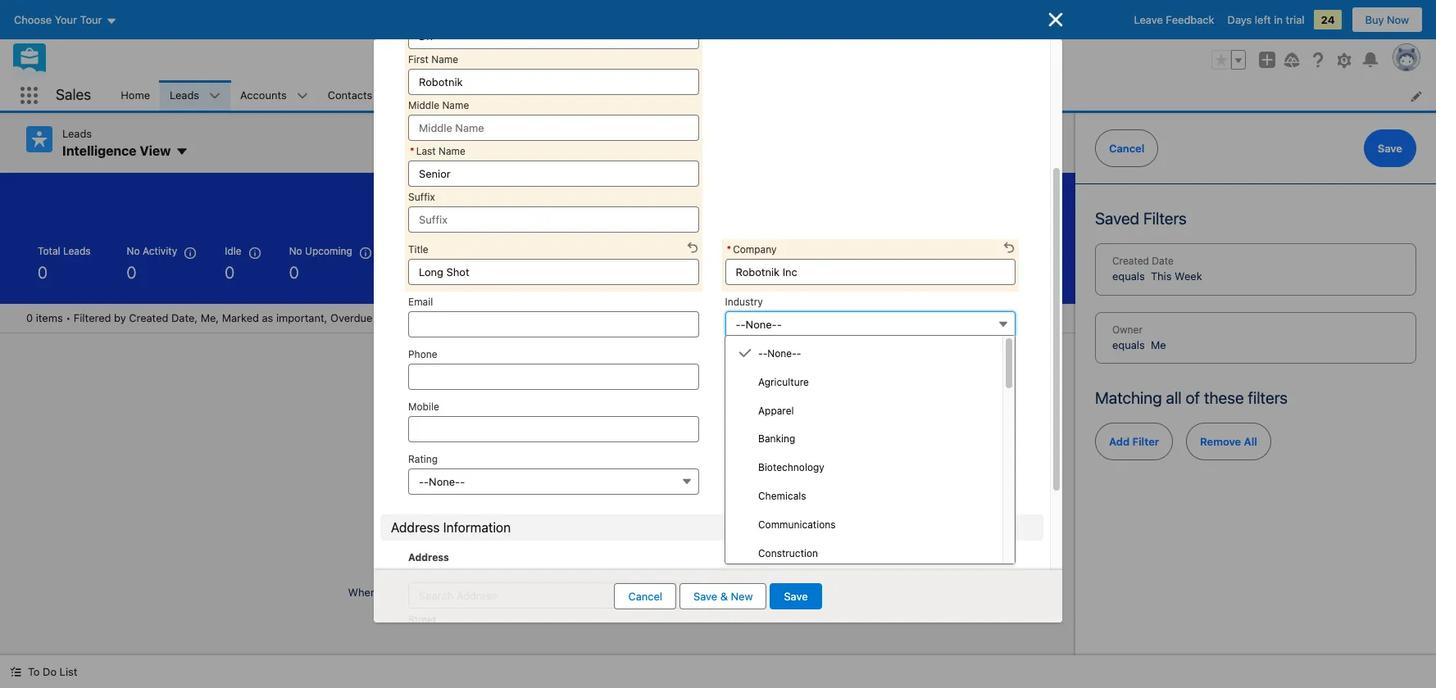 Task type: vqa. For each thing, say whether or not it's contained in the screenshot.
now
yes



Task type: locate. For each thing, give the bounding box(es) containing it.
--none-- down rating
[[419, 475, 465, 488]]

--none-- down industry
[[736, 318, 782, 331]]

No. of Employees text field
[[725, 364, 1016, 390]]

1 horizontal spatial no
[[289, 245, 302, 257]]

total leads 0
[[38, 245, 91, 282]]

0 vertical spatial of
[[744, 348, 753, 360]]

Middle Name text field
[[408, 114, 699, 141]]

2 horizontal spatial no
[[436, 559, 457, 578]]

2 vertical spatial --none--
[[419, 475, 465, 488]]

0 vertical spatial text default image
[[739, 347, 752, 360]]

filters
[[1248, 389, 1288, 407]]

0 vertical spatial name
[[431, 53, 458, 65]]

communications
[[758, 519, 836, 531]]

mark
[[400, 586, 425, 599]]

equals
[[1113, 270, 1145, 283], [1113, 338, 1145, 351]]

* left company
[[727, 243, 731, 255]]

of right the all
[[1186, 389, 1200, 407]]

cancel button up saved
[[1095, 130, 1159, 167]]

dr.
[[419, 29, 433, 42]]

no for important
[[436, 559, 457, 578]]

when
[[348, 586, 377, 599]]

0 down due
[[475, 263, 485, 282]]

equals down the owner
[[1113, 338, 1145, 351]]

no for activity
[[127, 245, 140, 257]]

1 vertical spatial overdue
[[330, 312, 373, 325]]

date
[[1152, 255, 1174, 267]]

no for upcoming
[[289, 245, 302, 257]]

accounts list item
[[230, 80, 318, 111]]

you
[[380, 586, 398, 599], [531, 586, 549, 599]]

1 horizontal spatial text default image
[[739, 347, 752, 360]]

cancel for rightmost cancel button
[[1109, 142, 1145, 155]]

to up track,
[[582, 559, 596, 578]]

due
[[475, 245, 494, 257]]

no upcoming
[[289, 245, 352, 257]]

0 horizontal spatial created
[[129, 312, 168, 325]]

address information
[[391, 520, 511, 535]]

email
[[408, 296, 433, 308]]

1 horizontal spatial created
[[1113, 255, 1149, 267]]

0 vertical spatial cancel button
[[1095, 130, 1159, 167]]

cancel up saved
[[1109, 142, 1145, 155]]

no
[[127, 245, 140, 257], [289, 245, 302, 257], [436, 559, 457, 578]]

0 down the title
[[400, 263, 410, 282]]

find
[[652, 586, 671, 599]]

no right the idle
[[289, 245, 302, 257]]

mobile
[[408, 401, 439, 413]]

0 vertical spatial cancel
[[1109, 142, 1145, 155]]

of right the no.
[[744, 348, 753, 360]]

1 horizontal spatial save button
[[1364, 130, 1417, 167]]

0 horizontal spatial overdue
[[330, 312, 373, 325]]

upcoming up title text box
[[560, 245, 608, 257]]

intelligence
[[62, 143, 137, 158]]

0 up email text box
[[560, 263, 570, 282]]

overdue
[[400, 245, 439, 257], [330, 312, 373, 325]]

to right 'want'
[[579, 586, 589, 599]]

0 left items
[[26, 312, 33, 325]]

1 vertical spatial cancel
[[628, 590, 662, 603]]

cancel button
[[1095, 130, 1159, 167], [614, 584, 676, 610]]

address
[[391, 520, 440, 535], [408, 551, 449, 564]]

leads list item
[[160, 80, 230, 111]]

1 equals from the top
[[1113, 270, 1145, 283]]

feedback
[[1166, 13, 1215, 26]]

None text field
[[725, 259, 1016, 285]]

2 vertical spatial none-
[[429, 475, 460, 488]]

buy now button
[[1352, 7, 1423, 33]]

1 vertical spatial --none--
[[758, 347, 801, 360]]

address down address information on the bottom left of page
[[408, 551, 449, 564]]

0 horizontal spatial cancel button
[[614, 584, 676, 610]]

1 horizontal spatial upcoming
[[560, 245, 608, 257]]

overdue inside key performance indicators group
[[400, 245, 439, 257]]

activity
[[143, 245, 177, 257]]

0 horizontal spatial text default image
[[10, 667, 21, 678]]

text default image left employees at the bottom right of the page
[[739, 347, 752, 360]]

0 inside overdue 0
[[400, 263, 410, 282]]

search...
[[561, 53, 605, 66]]

no inside no important leads to show when you mark important leads that you want to track, you'll find them here.
[[436, 559, 457, 578]]

* left last
[[410, 145, 415, 157]]

this
[[1151, 270, 1172, 283]]

1 upcoming from the left
[[305, 245, 352, 257]]

no up important
[[436, 559, 457, 578]]

list
[[60, 666, 77, 679]]

0 vertical spatial none-
[[746, 318, 777, 331]]

0 horizontal spatial *
[[410, 145, 415, 157]]

add filter
[[1109, 435, 1159, 448]]

leads inside total leads 0
[[63, 245, 91, 257]]

0 vertical spatial created
[[1113, 255, 1149, 267]]

2 horizontal spatial save
[[1378, 142, 1403, 155]]

1 horizontal spatial cancel button
[[1095, 130, 1159, 167]]

contacts link
[[318, 80, 382, 111]]

by
[[114, 312, 126, 325]]

created right by
[[129, 312, 168, 325]]

leads inside no important leads to show when you mark important leads that you want to track, you'll find them here.
[[534, 559, 578, 578]]

none- down industry
[[746, 318, 777, 331]]

overdue left city on the top of the page
[[330, 312, 373, 325]]

created inside created date equals this week
[[1113, 255, 1149, 267]]

name right last
[[439, 145, 466, 157]]

0 inside due today 0
[[475, 263, 485, 282]]

0 vertical spatial *
[[410, 145, 415, 157]]

none- inside option
[[768, 347, 797, 360]]

0 horizontal spatial save
[[694, 590, 718, 603]]

0 vertical spatial overdue
[[400, 245, 439, 257]]

1 you from the left
[[380, 586, 398, 599]]

1 horizontal spatial overdue
[[400, 245, 439, 257]]

none- down rating
[[429, 475, 460, 488]]

0 vertical spatial group
[[1212, 50, 1246, 70]]

0 items • filtered by created date, me, marked as important, overdue - city
[[26, 312, 403, 325]]

1 vertical spatial none-
[[768, 347, 797, 360]]

leads inside leads link
[[170, 88, 199, 101]]

text default image inside --none-- option
[[739, 347, 752, 360]]

0 horizontal spatial cancel
[[628, 590, 662, 603]]

--none-- option
[[726, 339, 1002, 368]]

--none-- for --none-- button
[[736, 318, 782, 331]]

matching all of these filters
[[1095, 389, 1288, 407]]

*
[[410, 145, 415, 157], [727, 243, 731, 255]]

home link
[[111, 80, 160, 111]]

no important leads to show when you mark important leads that you want to track, you'll find them here.
[[348, 559, 728, 599]]

2 vertical spatial name
[[439, 145, 466, 157]]

none- for "--none--" button
[[429, 475, 460, 488]]

opportunities link
[[404, 80, 491, 111]]

no.
[[725, 348, 741, 360]]

text default image left to
[[10, 667, 21, 678]]

as
[[262, 312, 273, 325]]

accounts
[[240, 88, 287, 101]]

0 vertical spatial --none--
[[736, 318, 782, 331]]

name right middle
[[442, 99, 469, 111]]

1 horizontal spatial save
[[784, 590, 808, 603]]

0 down the idle
[[225, 263, 235, 282]]

* for * company
[[727, 243, 731, 255]]

first
[[408, 53, 429, 65]]

company
[[733, 243, 777, 255]]

1 vertical spatial equals
[[1113, 338, 1145, 351]]

cancel button down show
[[614, 584, 676, 610]]

add
[[1109, 435, 1130, 448]]

1 vertical spatial *
[[727, 243, 731, 255]]

list
[[111, 80, 1436, 111]]

sales
[[56, 86, 91, 104]]

suffix
[[408, 191, 435, 203]]

search... button
[[529, 47, 857, 73]]

you left 'mark'
[[380, 586, 398, 599]]

leave feedback link
[[1134, 13, 1215, 26]]

no left activity
[[127, 245, 140, 257]]

equals left the this
[[1113, 270, 1145, 283]]

leads link
[[160, 80, 209, 111]]

--none--
[[736, 318, 782, 331], [758, 347, 801, 360], [419, 475, 465, 488]]

0 down no upcoming
[[289, 263, 299, 282]]

1 vertical spatial address
[[408, 551, 449, 564]]

--none-- up agriculture
[[758, 347, 801, 360]]

0 vertical spatial address
[[391, 520, 440, 535]]

1 horizontal spatial of
[[1186, 389, 1200, 407]]

-
[[376, 312, 381, 325], [736, 318, 741, 331], [741, 318, 746, 331], [777, 318, 782, 331], [758, 347, 763, 360], [763, 347, 768, 360], [797, 347, 801, 360], [419, 475, 424, 488], [424, 475, 429, 488], [460, 475, 465, 488]]

remove all button
[[1186, 423, 1271, 461]]

0 down no activity
[[127, 263, 137, 282]]

0 horizontal spatial you
[[380, 586, 398, 599]]

first name
[[408, 53, 458, 65]]

trial
[[1286, 13, 1305, 26]]

forecasts
[[608, 88, 657, 101]]

overdue up email
[[400, 245, 439, 257]]

1 vertical spatial name
[[442, 99, 469, 111]]

calendar list item
[[513, 80, 598, 111]]

upcoming
[[305, 245, 352, 257], [560, 245, 608, 257]]

text default image
[[739, 347, 752, 360], [10, 667, 21, 678]]

none- up agriculture
[[768, 347, 797, 360]]

that
[[509, 586, 528, 599]]

24
[[1321, 13, 1335, 26]]

address for address information
[[391, 520, 440, 535]]

1 horizontal spatial *
[[727, 243, 731, 255]]

Mobile text field
[[408, 416, 699, 442]]

0
[[38, 263, 48, 282], [127, 263, 137, 282], [225, 263, 235, 282], [289, 263, 299, 282], [400, 263, 410, 282], [475, 263, 485, 282], [560, 263, 570, 282], [26, 312, 33, 325]]

1 vertical spatial text default image
[[10, 667, 21, 678]]

0 horizontal spatial group
[[971, 186, 1049, 212]]

banking
[[758, 433, 796, 445]]

contacts list item
[[318, 80, 404, 111]]

leads
[[479, 586, 506, 599]]

1 horizontal spatial you
[[531, 586, 549, 599]]

leads right home
[[170, 88, 199, 101]]

total
[[38, 245, 60, 257]]

0 down total
[[38, 263, 48, 282]]

group
[[1212, 50, 1246, 70], [971, 186, 1049, 212]]

Last Name text field
[[408, 160, 699, 187]]

text default image inside to do list button
[[10, 667, 21, 678]]

none-
[[746, 318, 777, 331], [768, 347, 797, 360], [429, 475, 460, 488]]

2 upcoming from the left
[[560, 245, 608, 257]]

items
[[36, 312, 63, 325]]

key performance indicators group
[[0, 235, 1076, 304]]

name right first
[[431, 53, 458, 65]]

track,
[[592, 586, 620, 599]]

created left date
[[1113, 255, 1149, 267]]

you right that
[[531, 586, 549, 599]]

cancel for the bottommost cancel button
[[628, 590, 662, 603]]

list box
[[725, 335, 1015, 568]]

1 horizontal spatial cancel
[[1109, 142, 1145, 155]]

0 horizontal spatial upcoming
[[305, 245, 352, 257]]

days
[[1228, 13, 1252, 26]]

address left information
[[391, 520, 440, 535]]

2 equals from the top
[[1113, 338, 1145, 351]]

owner equals me
[[1113, 323, 1166, 351]]

industry
[[725, 296, 763, 308]]

upcoming up important,
[[305, 245, 352, 257]]

leads up 'want'
[[534, 559, 578, 578]]

source
[[750, 401, 783, 413]]

dashboards link
[[666, 80, 746, 111]]

* for * last name
[[410, 145, 415, 157]]

to
[[28, 666, 40, 679]]

leads up intelligence
[[62, 127, 92, 140]]

0 horizontal spatial no
[[127, 245, 140, 257]]

to
[[582, 559, 596, 578], [579, 586, 589, 599]]

cancel down show
[[628, 590, 662, 603]]

these
[[1204, 389, 1244, 407]]

1 vertical spatial save button
[[770, 584, 822, 610]]

Suffix text field
[[408, 206, 699, 232]]

created date equals this week
[[1113, 255, 1202, 283]]

you'll
[[623, 586, 649, 599]]

save & new button
[[680, 584, 767, 610]]

leads right total
[[63, 245, 91, 257]]

0 vertical spatial equals
[[1113, 270, 1145, 283]]



Task type: describe. For each thing, give the bounding box(es) containing it.
0 vertical spatial save button
[[1364, 130, 1417, 167]]

opportunities
[[414, 88, 482, 101]]

* last name
[[410, 145, 466, 157]]

filter
[[1133, 435, 1159, 448]]

no activity
[[127, 245, 177, 257]]

me
[[1151, 338, 1166, 351]]

important
[[428, 586, 476, 599]]

agriculture
[[758, 376, 809, 388]]

save for the top save button
[[1378, 142, 1403, 155]]

week
[[1175, 270, 1202, 283]]

0 items • filtered by created date, me, marked as important, overdue - city status
[[26, 312, 403, 325]]

save & new
[[694, 590, 753, 603]]

0 inside total leads 0
[[38, 263, 48, 282]]

text default image for to do list
[[10, 667, 21, 678]]

saved filters
[[1095, 209, 1187, 228]]

address for address
[[408, 551, 449, 564]]

saved
[[1095, 209, 1140, 228]]

apparel
[[758, 405, 794, 417]]

name for first name
[[431, 53, 458, 65]]

--none-- inside option
[[758, 347, 801, 360]]

list box containing --none--
[[725, 335, 1015, 568]]

accounts link
[[230, 80, 297, 111]]

1 vertical spatial group
[[971, 186, 1049, 212]]

--none-- for "--none--" button
[[419, 475, 465, 488]]

owner
[[1113, 323, 1143, 336]]

list containing home
[[111, 80, 1436, 111]]

Industry button
[[725, 311, 1016, 337]]

•
[[66, 312, 71, 325]]

text default image for --none--
[[739, 347, 752, 360]]

city
[[383, 312, 403, 325]]

0 horizontal spatial of
[[744, 348, 753, 360]]

title
[[408, 243, 429, 255]]

* company
[[727, 243, 777, 255]]

view
[[140, 143, 171, 158]]

add filter button
[[1095, 423, 1173, 461]]

1 horizontal spatial group
[[1212, 50, 1246, 70]]

remove all
[[1200, 435, 1258, 448]]

Rating button
[[408, 469, 699, 495]]

2 you from the left
[[531, 586, 549, 599]]

construction
[[758, 547, 818, 560]]

1 vertical spatial of
[[1186, 389, 1200, 407]]

leave
[[1134, 13, 1163, 26]]

0 horizontal spatial save button
[[770, 584, 822, 610]]

all
[[1166, 389, 1182, 407]]

street
[[408, 614, 437, 626]]

name for middle name
[[442, 99, 469, 111]]

intelligence view
[[62, 143, 171, 158]]

none- for --none-- button
[[746, 318, 777, 331]]

1 vertical spatial created
[[129, 312, 168, 325]]

First Name text field
[[408, 68, 699, 95]]

last
[[416, 145, 436, 157]]

equals inside created date equals this week
[[1113, 270, 1145, 283]]

middle name
[[408, 99, 469, 111]]

Email text field
[[408, 311, 699, 337]]

lead
[[725, 401, 748, 413]]

idle
[[225, 245, 242, 257]]

overdue 0
[[400, 245, 439, 282]]

home
[[121, 88, 150, 101]]

buy
[[1366, 13, 1384, 26]]

filters
[[1144, 209, 1187, 228]]

remove
[[1200, 435, 1241, 448]]

now
[[1387, 13, 1409, 26]]

do
[[43, 666, 57, 679]]

1 vertical spatial cancel button
[[614, 584, 676, 610]]

Salutation, Dr. button
[[408, 23, 699, 49]]

dashboards
[[676, 88, 736, 101]]

me,
[[201, 312, 219, 325]]

inverse image
[[1046, 10, 1066, 30]]

filtered
[[74, 312, 111, 325]]

calendar link
[[513, 80, 577, 111]]

save for save & new
[[694, 590, 718, 603]]

chemicals
[[758, 490, 806, 503]]

matching
[[1095, 389, 1162, 407]]

left
[[1255, 13, 1271, 26]]

Phone text field
[[408, 364, 699, 390]]

marked
[[222, 312, 259, 325]]

employees
[[756, 348, 806, 360]]

equals inside owner equals me
[[1113, 338, 1145, 351]]

forecasts link
[[598, 80, 666, 111]]

phone
[[408, 348, 438, 360]]

lead source
[[725, 401, 783, 413]]

important,
[[276, 312, 327, 325]]

information
[[443, 520, 511, 535]]

show
[[600, 559, 640, 578]]

middle
[[408, 99, 440, 111]]

save for save button to the left
[[784, 590, 808, 603]]

buy now
[[1366, 13, 1409, 26]]

no. of employees
[[725, 348, 806, 360]]

0 vertical spatial to
[[582, 559, 596, 578]]

new
[[731, 590, 753, 603]]

1 vertical spatial to
[[579, 586, 589, 599]]

want
[[552, 586, 576, 599]]

&
[[720, 590, 728, 603]]

Title text field
[[408, 259, 699, 285]]

to do list button
[[0, 656, 87, 689]]

today
[[497, 245, 524, 257]]

due today 0
[[475, 245, 524, 282]]

opportunities list item
[[404, 80, 513, 111]]

date,
[[171, 312, 198, 325]]



